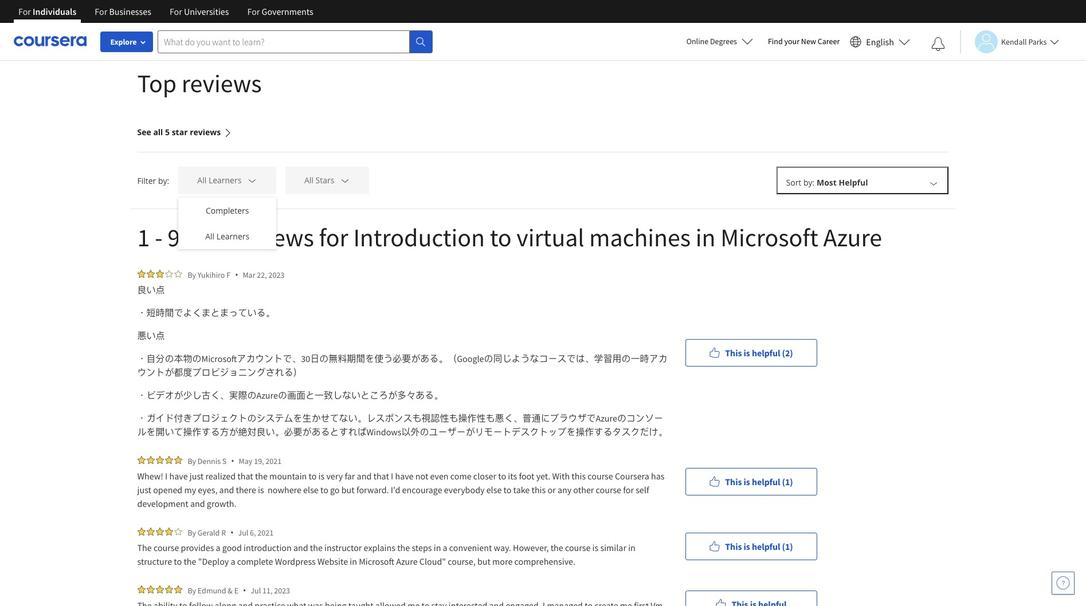 Task type: vqa. For each thing, say whether or not it's contained in the screenshot.
most on the top right of the page
yes



Task type: locate. For each thing, give the bounding box(es) containing it.
all learners
[[197, 175, 242, 186], [205, 231, 250, 242]]

the down for governments
[[272, 29, 285, 40]]

1 vertical spatial 2021
[[258, 528, 274, 538]]

the up structure
[[137, 543, 152, 554]]

and
[[732, 5, 746, 16], [168, 17, 182, 28], [585, 17, 600, 28], [357, 471, 372, 482], [219, 485, 234, 496], [190, 498, 205, 510], [294, 543, 308, 554]]

steps
[[412, 543, 432, 554]]

jul inside 'by gerald r • jul 6, 2021'
[[238, 528, 249, 538]]

0 horizontal spatial i
[[165, 471, 168, 482]]

to
[[519, 17, 526, 28], [490, 222, 512, 253], [309, 471, 317, 482], [499, 471, 507, 482], [321, 485, 329, 496], [504, 485, 512, 496], [174, 556, 182, 568]]

0 vertical spatial your
[[698, 5, 715, 16]]

learners
[[209, 175, 242, 186], [217, 231, 250, 242]]

course up structure
[[154, 543, 179, 554]]

2021 inside by dennis s • may 19, 2021
[[266, 456, 282, 467]]

include
[[535, 5, 562, 16]]

skills
[[299, 17, 317, 28]]

1 vertical spatial learners
[[217, 231, 250, 242]]

but left "more"
[[478, 556, 491, 568]]

2 vertical spatial this
[[726, 541, 742, 553]]

0 horizontal spatial just
[[137, 485, 151, 496]]

1 vertical spatial azure
[[824, 222, 883, 253]]

with
[[553, 471, 570, 482]]

・ガイド付きプロジェクトのシステムを生かせてない。レスポンスも視認性も操作性も悪く、普通にブラウザでazureのコンソー
[[137, 413, 664, 424]]

but right go
[[342, 485, 355, 496]]

microsoft
[[825, 17, 860, 28], [287, 29, 322, 40], [721, 222, 819, 253], [359, 556, 395, 568]]

0 vertical spatial azure
[[324, 29, 346, 40]]

0 horizontal spatial chevron down image
[[247, 176, 257, 186]]

the course provides a good introduction and the instructor explains the steps in a convenient way. however, the course is similar in structure to the "deploy a complete wordpress website in microsoft azure cloud" course, but more comprehensive.
[[137, 543, 638, 568]]

reviews right 'star'
[[190, 127, 221, 138]]

individuals
[[33, 6, 76, 17]]

as-
[[710, 17, 721, 28]]

disk
[[909, 5, 924, 16]]

1 helpful from the top
[[752, 347, 781, 359]]

to down which
[[519, 17, 526, 28]]

of inside the vm using windows remote desktop.   you will build the virtual machine through a series of tasks which include selecting the appropriate image for your vm and choosing the most appropriate options for disk storage and networking configuration. the skills learned in this guided project provide the foundation to understanding and implementing infrastructure-as-a-service (iaas) solutions in microsoft azure.  if you enjoy this project, we'd recommend exploring the microsoft azure fundamentals az-900 exam prep specialization: https://www.coursera.org/specializations/microsoft-azure-fundamentals-az-900
[[480, 5, 488, 16]]

2 this is helpful (1) button from the top
[[686, 533, 818, 561]]

learners up completers menu item
[[209, 175, 242, 186]]

menu
[[179, 198, 276, 249]]

for inside whew! i have just realized that the mountain to is very far and that i have not even come closer to its foot yet. with this course coursera has just opened my eyes, and there is  nowhere else to go but forward. i'd encourage everybody else to take this or any other course for self development and growth.
[[624, 485, 634, 496]]

filter by:
[[137, 175, 169, 186]]

2 helpful from the top
[[752, 476, 781, 488]]

for individuals
[[18, 6, 76, 17]]

have up i'd
[[395, 471, 414, 482]]

1 vertical spatial jul
[[251, 586, 261, 596]]

by
[[188, 270, 196, 280], [188, 456, 196, 467], [188, 528, 196, 538], [188, 586, 196, 596]]

•
[[235, 270, 238, 280], [231, 456, 234, 467], [231, 528, 234, 539], [243, 586, 246, 596]]

1 horizontal spatial vm
[[718, 5, 730, 16]]

0 vertical spatial this
[[726, 347, 742, 359]]

2021
[[266, 456, 282, 467], [258, 528, 274, 538]]

1 vertical spatial this is helpful (1)
[[726, 541, 794, 553]]

and up wordpress
[[294, 543, 308, 554]]

filled star image
[[137, 270, 145, 278], [147, 270, 155, 278], [147, 457, 155, 465], [165, 457, 173, 465], [174, 457, 182, 465], [147, 528, 155, 536], [165, 528, 173, 536], [137, 586, 145, 594], [147, 586, 155, 594], [165, 586, 173, 594], [174, 586, 182, 594]]

and down using
[[168, 17, 182, 28]]

for left the businesses
[[95, 6, 107, 17]]

1 this from the top
[[726, 347, 742, 359]]

0 horizontal spatial appropriate
[[614, 5, 658, 16]]

learners inside menu item
[[217, 231, 250, 242]]

by for mar
[[188, 270, 196, 280]]

11,
[[263, 586, 273, 596]]

5
[[165, 127, 170, 138]]

3 helpful from the top
[[752, 541, 781, 553]]

1 horizontal spatial chevron down image
[[340, 176, 350, 186]]

0 vertical spatial 2023
[[269, 270, 285, 280]]

even
[[430, 471, 449, 482]]

i up i'd
[[391, 471, 394, 482]]

2023 right 22,
[[269, 270, 285, 280]]

this right enjoy
[[933, 17, 947, 28]]

1 vertical spatial the
[[137, 543, 152, 554]]

1 horizontal spatial appropriate
[[819, 5, 864, 16]]

convenient
[[450, 543, 492, 554]]

see all 5 star reviews
[[137, 127, 221, 138]]

universities
[[184, 6, 229, 17]]

learned
[[319, 17, 347, 28]]

all inside dropdown button
[[197, 175, 207, 186]]

0 vertical spatial 2021
[[266, 456, 282, 467]]

enjoy
[[911, 17, 931, 28]]

appropriate up career
[[819, 5, 864, 16]]

0 vertical spatial the
[[283, 17, 296, 28]]

of left tasks
[[480, 5, 488, 16]]

choosing
[[748, 5, 782, 16]]

• right e
[[243, 586, 246, 596]]

1 horizontal spatial of
[[480, 5, 488, 16]]

2 appropriate from the left
[[819, 5, 864, 16]]

1 this is helpful (1) from the top
[[726, 476, 794, 488]]

the
[[137, 5, 150, 16], [342, 5, 355, 16], [600, 5, 612, 16], [784, 5, 796, 16], [461, 17, 473, 28], [272, 29, 285, 40], [255, 471, 268, 482], [310, 543, 323, 554], [398, 543, 410, 554], [551, 543, 564, 554], [184, 556, 196, 568]]

for for businesses
[[95, 6, 107, 17]]

filled star image for jul
[[156, 528, 164, 536]]

of right "-"
[[185, 222, 206, 253]]

helpful for the course provides a good introduction and the instructor explains the steps in a convenient way. however, the course is similar in structure to the "deploy a complete wordpress website in microsoft azure cloud" course, but more comprehensive.
[[752, 541, 781, 553]]

jul left 6,
[[238, 528, 249, 538]]

1 this is helpful (1) button from the top
[[686, 468, 818, 496]]

0 vertical spatial all learners
[[197, 175, 242, 186]]

az-
[[802, 29, 812, 40]]

by left yukihiro
[[188, 270, 196, 280]]

all learners up completers menu item
[[197, 175, 242, 186]]

s
[[222, 456, 227, 467]]

1 by from the top
[[188, 270, 196, 280]]

this is helpful (1) for whew! i have just realized that the mountain to is very far and that i have not even come closer to its foot yet. with this course coursera has just opened my eyes, and there is  nowhere else to go but forward. i'd encourage everybody else to take this or any other course for self development and growth.
[[726, 476, 794, 488]]

your up as- on the right of the page
[[698, 5, 715, 16]]

to right structure
[[174, 556, 182, 568]]

0 horizontal spatial vm
[[152, 5, 164, 16]]

0 vertical spatial just
[[190, 471, 204, 482]]

0 horizontal spatial else
[[303, 485, 319, 496]]

english button
[[846, 23, 915, 60]]

by:
[[158, 175, 169, 186]]

else left go
[[303, 485, 319, 496]]

and inside the course provides a good introduction and the instructor explains the steps in a convenient way. however, the course is similar in structure to the "deploy a complete wordpress website in microsoft azure cloud" course, but more comprehensive.
[[294, 543, 308, 554]]

very
[[327, 471, 343, 482]]

project
[[402, 17, 428, 28]]

a down good
[[231, 556, 235, 568]]

helpful for whew! i have just realized that the mountain to is very far and that i have not even come closer to its foot yet. with this course coursera has just opened my eyes, and there is  nowhere else to go but forward. i'd encourage everybody else to take this or any other course for self development and growth.
[[752, 476, 781, 488]]

1 horizontal spatial 900
[[812, 29, 826, 40]]

the inside the course provides a good introduction and the instructor explains the steps in a convenient way. however, the course is similar in structure to the "deploy a complete wordpress website in microsoft azure cloud" course, but more comprehensive.
[[137, 543, 152, 554]]

2 this from the top
[[726, 476, 742, 488]]

2 vertical spatial azure
[[396, 556, 418, 568]]

else down the closer
[[487, 485, 502, 496]]

reviews
[[182, 68, 262, 99], [190, 127, 221, 138]]

22,
[[257, 270, 267, 280]]

structure
[[137, 556, 172, 568]]

but inside whew! i have just realized that the mountain to is very far and that i have not even come closer to its foot yet. with this course coursera has just opened my eyes, and there is  nowhere else to go but forward. i'd encourage everybody else to take this or any other course for self development and growth.
[[342, 485, 355, 496]]

to left go
[[321, 485, 329, 496]]

by inside by edmund & e • jul 11, 2023
[[188, 586, 196, 596]]

filled star image for may
[[156, 457, 164, 465]]

1 vertical spatial 2023
[[274, 586, 290, 596]]

image
[[660, 5, 683, 16]]

the down you
[[283, 17, 296, 28]]

0 vertical spatial but
[[342, 485, 355, 496]]

0 horizontal spatial azure
[[324, 29, 346, 40]]

2021 right 19,
[[266, 456, 282, 467]]

1 vertical spatial but
[[478, 556, 491, 568]]

the inside whew! i have just realized that the mountain to is very far and that i have not even come closer to its foot yet. with this course coursera has just opened my eyes, and there is  nowhere else to go but forward. i'd encourage everybody else to take this or any other course for self development and growth.
[[255, 471, 268, 482]]

star image up 良い点
[[165, 270, 173, 278]]

course right the other at the bottom of the page
[[596, 485, 622, 496]]

chevron down image inside all stars button
[[340, 176, 350, 186]]

everybody
[[444, 485, 485, 496]]

star image left yukihiro
[[174, 270, 182, 278]]

2 by from the top
[[188, 456, 196, 467]]

your
[[698, 5, 715, 16], [785, 36, 800, 46]]

2021 right 6,
[[258, 528, 274, 538]]

there
[[236, 485, 256, 496]]

1 vertical spatial this is helpful (1) button
[[686, 533, 818, 561]]

by up provides
[[188, 528, 196, 538]]

by inside by yukihiro f • mar 22, 2023
[[188, 270, 196, 280]]

2023 right 11,
[[274, 586, 290, 596]]

your left az-
[[785, 36, 800, 46]]

by left edmund
[[188, 586, 196, 596]]

in
[[349, 17, 356, 28], [816, 17, 823, 28], [696, 222, 716, 253], [434, 543, 441, 554], [629, 543, 636, 554], [350, 556, 357, 568]]

vm up a-
[[718, 5, 730, 16]]

tasks
[[490, 5, 509, 16]]

0 vertical spatial learners
[[209, 175, 242, 186]]

this left or
[[532, 485, 546, 496]]

0 horizontal spatial 9
[[168, 222, 180, 253]]

0 vertical spatial of
[[480, 5, 488, 16]]

windows
[[188, 5, 222, 16]]

4 by from the top
[[188, 586, 196, 596]]

2 vertical spatial helpful
[[752, 541, 781, 553]]

but inside the course provides a good introduction and the instructor explains the steps in a convenient way. however, the course is similar in structure to the "deploy a complete wordpress website in microsoft azure cloud" course, but more comprehensive.
[[478, 556, 491, 568]]

2 horizontal spatial azure
[[824, 222, 883, 253]]

by yukihiro f • mar 22, 2023
[[188, 270, 285, 280]]

appropriate
[[614, 5, 658, 16], [819, 5, 864, 16]]

vm up storage
[[152, 5, 164, 16]]

and right far
[[357, 471, 372, 482]]

the down 19,
[[255, 471, 268, 482]]

• right f
[[235, 270, 238, 280]]

0 vertical spatial reviews
[[182, 68, 262, 99]]

filled star image for mar
[[156, 270, 164, 278]]

chevron down image for learners
[[247, 176, 257, 186]]

1 horizontal spatial 9
[[211, 222, 223, 253]]

2 9 from the left
[[211, 222, 223, 253]]

for for governments
[[247, 6, 260, 17]]

just down whew!
[[137, 485, 151, 496]]

chevron down image inside all learners dropdown button
[[247, 176, 257, 186]]

0 horizontal spatial 900
[[416, 29, 429, 40]]

• right r
[[231, 528, 234, 539]]

by gerald r • jul 6, 2021
[[188, 528, 274, 539]]

for left individuals
[[18, 6, 31, 17]]

fundamentals
[[348, 29, 401, 40]]

1 (1) from the top
[[783, 476, 794, 488]]

all learners down completers
[[205, 231, 250, 242]]

will
[[307, 5, 319, 16]]

None search field
[[158, 30, 433, 53]]

by edmund & e • jul 11, 2023
[[188, 586, 290, 596]]

by left 'dennis'
[[188, 456, 196, 467]]

this for whew! i have just realized that the mountain to is very far and that i have not even come closer to its foot yet. with this course coursera has just opened my eyes, and there is  nowhere else to go but forward. i'd encourage everybody else to take this or any other course for self development and growth.
[[726, 476, 742, 488]]

0 vertical spatial (1)
[[783, 476, 794, 488]]

3 by from the top
[[188, 528, 196, 538]]

all stars button
[[286, 167, 369, 194]]

to inside the vm using windows remote desktop.   you will build the virtual machine through a series of tasks which include selecting the appropriate image for your vm and choosing the most appropriate options for disk storage and networking configuration. the skills learned in this guided project provide the foundation to understanding and implementing infrastructure-as-a-service (iaas) solutions in microsoft azure.  if you enjoy this project, we'd recommend exploring the microsoft azure fundamentals az-900 exam prep specialization: https://www.coursera.org/specializations/microsoft-azure-fundamentals-az-900
[[519, 17, 526, 28]]

filled star image
[[156, 270, 164, 278], [137, 457, 145, 465], [156, 457, 164, 465], [137, 528, 145, 536], [156, 528, 164, 536], [156, 586, 164, 594]]

for
[[18, 6, 31, 17], [95, 6, 107, 17], [170, 6, 182, 17], [247, 6, 260, 17]]

just up "my"
[[190, 471, 204, 482]]

0 vertical spatial helpful
[[752, 347, 781, 359]]

良い点
[[137, 284, 165, 296]]

coursera
[[615, 471, 650, 482]]

this for the course provides a good introduction and the instructor explains the steps in a convenient way. however, the course is similar in structure to the "deploy a complete wordpress website in microsoft azure cloud" course, but more comprehensive.
[[726, 541, 742, 553]]

1 vertical spatial (1)
[[783, 541, 794, 553]]

2 this is helpful (1) from the top
[[726, 541, 794, 553]]

2 have from the left
[[395, 471, 414, 482]]

2023
[[269, 270, 285, 280], [274, 586, 290, 596]]

1 for from the left
[[18, 6, 31, 17]]

all left stars
[[305, 175, 314, 186]]

using
[[166, 5, 186, 16]]

900
[[416, 29, 429, 40], [812, 29, 826, 40]]

0 horizontal spatial your
[[698, 5, 715, 16]]

azure-
[[723, 29, 747, 40]]

jul left 11,
[[251, 586, 261, 596]]

0 vertical spatial jul
[[238, 528, 249, 538]]

0 horizontal spatial the
[[137, 543, 152, 554]]

a inside the vm using windows remote desktop.   you will build the virtual machine through a series of tasks which include selecting the appropriate image for your vm and choosing the most appropriate options for disk storage and networking configuration. the skills learned in this guided project provide the foundation to understanding and implementing infrastructure-as-a-service (iaas) solutions in microsoft azure.  if you enjoy this project, we'd recommend exploring the microsoft azure fundamentals az-900 exam prep specialization: https://www.coursera.org/specializations/microsoft-azure-fundamentals-az-900
[[450, 5, 454, 16]]

through
[[418, 5, 448, 16]]

explore button
[[100, 32, 153, 52]]

"deploy
[[198, 556, 229, 568]]

if
[[888, 17, 893, 28]]

all right by:
[[197, 175, 207, 186]]

1 horizontal spatial your
[[785, 36, 800, 46]]

but
[[342, 485, 355, 496], [478, 556, 491, 568]]

all down completers
[[205, 231, 215, 242]]

the up storage
[[137, 5, 150, 16]]

by inside by dennis s • may 19, 2021
[[188, 456, 196, 467]]

the down series
[[461, 17, 473, 28]]

1 vertical spatial your
[[785, 36, 800, 46]]

0 horizontal spatial but
[[342, 485, 355, 496]]

you
[[291, 5, 305, 16]]

1 horizontal spatial have
[[395, 471, 414, 482]]

3 this from the top
[[726, 541, 742, 553]]

2 for from the left
[[95, 6, 107, 17]]

learners down completers
[[217, 231, 250, 242]]

4 for from the left
[[247, 6, 260, 17]]

1 horizontal spatial that
[[374, 471, 389, 482]]

• right s
[[231, 456, 234, 467]]

that up the forward.
[[374, 471, 389, 482]]

1 vertical spatial all learners
[[205, 231, 250, 242]]

9 right "-"
[[168, 222, 180, 253]]

1 vertical spatial of
[[185, 222, 206, 253]]

for up we'd
[[170, 6, 182, 17]]

9
[[168, 222, 180, 253], [211, 222, 223, 253]]

1 horizontal spatial but
[[478, 556, 491, 568]]

by inside 'by gerald r • jul 6, 2021'
[[188, 528, 196, 538]]

far
[[345, 471, 355, 482]]

reviews down recommend
[[182, 68, 262, 99]]

find
[[768, 36, 783, 46]]

e
[[234, 586, 239, 596]]

1 vertical spatial helpful
[[752, 476, 781, 488]]

0 horizontal spatial jul
[[238, 528, 249, 538]]

to left take
[[504, 485, 512, 496]]

0 horizontal spatial that
[[238, 471, 253, 482]]

whew! i have just realized that the mountain to is very far and that i have not even come closer to its foot yet. with this course coursera has just opened my eyes, and there is  nowhere else to go but forward. i'd encourage everybody else to take this or any other course for self development and growth.
[[137, 471, 667, 510]]

1 horizontal spatial the
[[283, 17, 296, 28]]

9 down completers
[[211, 222, 223, 253]]

a up provide
[[450, 5, 454, 16]]

this is helpful (1) button
[[686, 468, 818, 496], [686, 533, 818, 561]]

2 (1) from the top
[[783, 541, 794, 553]]

or
[[548, 485, 556, 496]]

star image up provides
[[174, 528, 182, 536]]

desktop.
[[256, 5, 289, 16]]

this is helpful (1)
[[726, 476, 794, 488], [726, 541, 794, 553]]

provide
[[430, 17, 459, 28]]

1 horizontal spatial azure
[[396, 556, 418, 568]]

that up there
[[238, 471, 253, 482]]

course,
[[448, 556, 476, 568]]

to left very
[[309, 471, 317, 482]]

0 horizontal spatial have
[[169, 471, 188, 482]]

1 horizontal spatial jul
[[251, 586, 261, 596]]

1 horizontal spatial else
[[487, 485, 502, 496]]

1 vertical spatial reviews
[[190, 127, 221, 138]]

star image
[[165, 270, 173, 278], [174, 270, 182, 278], [174, 528, 182, 536]]

by for jul
[[188, 528, 196, 538]]

course up the other at the bottom of the page
[[588, 471, 614, 482]]

find your new career
[[768, 36, 840, 46]]

for businesses
[[95, 6, 151, 17]]

3 for from the left
[[170, 6, 182, 17]]

have up opened on the left bottom
[[169, 471, 188, 482]]

chevron down image
[[247, 176, 257, 186], [340, 176, 350, 186], [929, 179, 939, 189]]

i up opened on the left bottom
[[165, 471, 168, 482]]

the right selecting
[[600, 5, 612, 16]]

1 horizontal spatial i
[[391, 471, 394, 482]]

0 vertical spatial this is helpful (1) button
[[686, 468, 818, 496]]

to left virtual
[[490, 222, 512, 253]]

all inside button
[[305, 175, 314, 186]]

filled star image for •
[[156, 586, 164, 594]]

solutions
[[779, 17, 814, 28]]

1 vertical spatial this
[[726, 476, 742, 488]]

banner navigation
[[9, 0, 323, 23]]

a up the "cloud""
[[443, 543, 448, 554]]

appropriate up implementing
[[614, 5, 658, 16]]

0 vertical spatial this is helpful (1)
[[726, 476, 794, 488]]

1 else from the left
[[303, 485, 319, 496]]

1 appropriate from the left
[[614, 5, 658, 16]]

for up exploring
[[247, 6, 260, 17]]

2021 inside 'by gerald r • jul 6, 2021'
[[258, 528, 274, 538]]

• for by dennis s • may 19, 2021
[[231, 456, 234, 467]]



Task type: describe. For each thing, give the bounding box(es) containing it.
is inside 'this is helpful (2)' button
[[744, 347, 751, 359]]

online
[[687, 36, 709, 46]]

your inside the vm using windows remote desktop.   you will build the virtual machine through a series of tasks which include selecting the appropriate image for your vm and choosing the most appropriate options for disk storage and networking configuration. the skills learned in this guided project provide the foundation to understanding and implementing infrastructure-as-a-service (iaas) solutions in microsoft azure.  if you enjoy this project, we'd recommend exploring the microsoft azure fundamentals az-900 exam prep specialization: https://www.coursera.org/specializations/microsoft-azure-fundamentals-az-900
[[698, 5, 715, 16]]

take
[[514, 485, 530, 496]]

this is helpful (2) button
[[686, 339, 818, 367]]

project,
[[137, 29, 166, 40]]

a-
[[721, 17, 728, 28]]

1 that from the left
[[238, 471, 253, 482]]

come
[[451, 471, 472, 482]]

degrees
[[711, 36, 738, 46]]

all for all learners dropdown button
[[197, 175, 207, 186]]

forward.
[[357, 485, 389, 496]]

all for all stars button
[[305, 175, 314, 186]]

to inside the course provides a good introduction and the instructor explains the steps in a convenient way. however, the course is similar in structure to the "deploy a complete wordpress website in microsoft azure cloud" course, but more comprehensive.
[[174, 556, 182, 568]]

this inside button
[[726, 347, 742, 359]]

dennis
[[198, 456, 221, 467]]

prep
[[454, 29, 472, 40]]

ウントが都度プロビジョニングされる）
[[137, 367, 303, 379]]

cloud"
[[420, 556, 446, 568]]

new
[[802, 36, 817, 46]]

explore
[[110, 37, 137, 47]]

filter
[[137, 175, 156, 186]]

the up website
[[310, 543, 323, 554]]

for governments
[[247, 6, 314, 17]]

i'd
[[391, 485, 401, 496]]

foundation
[[475, 17, 517, 28]]

not
[[416, 471, 429, 482]]

completers
[[206, 205, 249, 216]]

2023 inside by yukihiro f • mar 22, 2023
[[269, 270, 285, 280]]

provides
[[181, 543, 214, 554]]

to left its
[[499, 471, 507, 482]]

introduction
[[354, 222, 485, 253]]

networking
[[184, 17, 226, 28]]

all stars
[[305, 175, 335, 186]]

configuration.
[[228, 17, 281, 28]]

completers menu item
[[179, 198, 276, 224]]

https://www.coursera.org/specializations/microsoft-
[[529, 29, 723, 40]]

instructor
[[325, 543, 362, 554]]

azure inside the course provides a good introduction and the instructor explains the steps in a convenient way. however, the course is similar in structure to the "deploy a complete wordpress website in microsoft azure cloud" course, but more comprehensive.
[[396, 556, 418, 568]]

r
[[221, 528, 226, 538]]

(iaas)
[[757, 17, 777, 28]]

0 horizontal spatial of
[[185, 222, 206, 253]]

a left good
[[216, 543, 221, 554]]

(1) for whew! i have just realized that the mountain to is very far and that i have not even come closer to its foot yet. with this course coursera has just opened my eyes, and there is  nowhere else to go but forward. i'd encourage everybody else to take this or any other course for self development and growth.
[[783, 476, 794, 488]]

for for universities
[[170, 6, 182, 17]]

foot
[[519, 471, 535, 482]]

1 have from the left
[[169, 471, 188, 482]]

this is helpful (1) button for whew! i have just realized that the mountain to is very far and that i have not even come closer to its foot yet. with this course coursera has just opened my eyes, and there is  nowhere else to go but forward. i'd encourage everybody else to take this or any other course for self development and growth.
[[686, 468, 818, 496]]

wordpress
[[275, 556, 316, 568]]

businesses
[[109, 6, 151, 17]]

(2)
[[783, 347, 794, 359]]

1 horizontal spatial just
[[190, 471, 204, 482]]

has
[[652, 471, 665, 482]]

2 i from the left
[[391, 471, 394, 482]]

• for by yukihiro f • mar 22, 2023
[[235, 270, 238, 280]]

star image for this is helpful (2)
[[174, 270, 182, 278]]

all learners inside menu item
[[205, 231, 250, 242]]

this is helpful (1) for the course provides a good introduction and the instructor explains the steps in a convenient way. however, the course is similar in structure to the "deploy a complete wordpress website in microsoft azure cloud" course, but more comprehensive.
[[726, 541, 794, 553]]

which
[[511, 5, 533, 16]]

・自分の本物のmicrosoftアカウントで、30日の無料期間を使う必要がある。（googleの同じようなコースでは、学習用の一時アカ ウントが都度プロビジョニングされる）
[[137, 353, 668, 379]]

recommend
[[187, 29, 233, 40]]

the down provides
[[184, 556, 196, 568]]

this down the virtual
[[358, 17, 372, 28]]

show notifications image
[[932, 37, 946, 51]]

its
[[508, 471, 517, 482]]

・ガイド付きプロジェクトのシステムを生かせてない。レスポンスも視認性も操作性も悪く、普通にブラウザでazureのコンソー ルを開いて操作する方が絶対良い。必要があるとすればwindows以外のユーザーがリモートデスクトップを操作するタスクだけ。
[[137, 413, 668, 438]]

azure.
[[862, 17, 886, 28]]

1 vertical spatial just
[[137, 485, 151, 496]]

the inside the vm using windows remote desktop.   you will build the virtual machine through a series of tasks which include selecting the appropriate image for your vm and choosing the most appropriate options for disk storage and networking configuration. the skills learned in this guided project provide the foundation to understanding and implementing infrastructure-as-a-service (iaas) solutions in microsoft azure.  if you enjoy this project, we'd recommend exploring the microsoft azure fundamentals az-900 exam prep specialization: https://www.coursera.org/specializations/microsoft-azure-fundamentals-az-900
[[283, 17, 296, 28]]

course left similar
[[565, 543, 591, 554]]

2 that from the left
[[374, 471, 389, 482]]

governments
[[262, 6, 314, 17]]

・自分の本物のmicrosoftアカウントで、30日の無料期間を使う必要がある。（googleの同じようなコースでは、学習用の一時アカ
[[137, 353, 668, 365]]

and up service
[[732, 5, 746, 16]]

by dennis s • may 19, 2021
[[188, 456, 282, 467]]

1 9 from the left
[[168, 222, 180, 253]]

2 horizontal spatial chevron down image
[[929, 179, 939, 189]]

• for by gerald r • jul 6, 2021
[[231, 528, 234, 539]]

by for •
[[188, 586, 196, 596]]

and down "my"
[[190, 498, 205, 510]]

What do you want to learn? text field
[[158, 30, 410, 53]]

all inside menu item
[[205, 231, 215, 242]]

悪い点
[[137, 330, 165, 342]]

more
[[493, 556, 513, 568]]

your inside find your new career link
[[785, 36, 800, 46]]

this up the other at the bottom of the page
[[572, 471, 586, 482]]

storage
[[137, 17, 166, 28]]

f
[[227, 270, 231, 280]]

star image for this is helpful (1)
[[174, 528, 182, 536]]

chevron down image for stars
[[340, 176, 350, 186]]

2 vm from the left
[[718, 5, 730, 16]]

microsoft inside the course provides a good introduction and the instructor explains the steps in a convenient way. however, the course is similar in structure to the "deploy a complete wordpress website in microsoft azure cloud" course, but more comprehensive.
[[359, 556, 395, 568]]

you
[[895, 17, 909, 28]]

the right "build" at the top of page
[[342, 5, 355, 16]]

complete
[[237, 556, 273, 568]]

menu containing completers
[[179, 198, 276, 249]]

-
[[155, 222, 163, 253]]

options
[[866, 5, 894, 16]]

all learners menu item
[[179, 224, 276, 249]]

and down selecting
[[585, 17, 600, 28]]

&
[[228, 586, 233, 596]]

and up growth.
[[219, 485, 234, 496]]

top
[[137, 68, 177, 99]]

helpful inside button
[[752, 347, 781, 359]]

・ビデオが少し古く、実際のazureの画面と一致しないところが多々ある。
[[137, 390, 443, 401]]

understanding
[[528, 17, 583, 28]]

virtual
[[357, 5, 381, 16]]

for for individuals
[[18, 6, 31, 17]]

2 900 from the left
[[812, 29, 826, 40]]

machines
[[590, 222, 691, 253]]

whew!
[[137, 471, 163, 482]]

the up comprehensive.
[[551, 543, 564, 554]]

learners inside dropdown button
[[209, 175, 242, 186]]

19,
[[254, 456, 264, 467]]

by for may
[[188, 456, 196, 467]]

azure inside the vm using windows remote desktop.   you will build the virtual machine through a series of tasks which include selecting the appropriate image for your vm and choosing the most appropriate options for disk storage and networking configuration. the skills learned in this guided project provide the foundation to understanding and implementing infrastructure-as-a-service (iaas) solutions in microsoft azure.  if you enjoy this project, we'd recommend exploring the microsoft azure fundamentals az-900 exam prep specialization: https://www.coursera.org/specializations/microsoft-azure-fundamentals-az-900
[[324, 29, 346, 40]]

kendall parks button
[[961, 30, 1060, 53]]

exploring
[[235, 29, 270, 40]]

(1) for the course provides a good introduction and the instructor explains the steps in a convenient way. however, the course is similar in structure to the "deploy a complete wordpress website in microsoft azure cloud" course, but more comprehensive.
[[783, 541, 794, 553]]

1 900 from the left
[[416, 29, 429, 40]]

1 vm from the left
[[152, 5, 164, 16]]

reviews inside see all 5 star reviews button
[[190, 127, 221, 138]]

nowhere
[[268, 485, 302, 496]]

edmund
[[198, 586, 226, 596]]

the left the steps
[[398, 543, 410, 554]]

1 i from the left
[[165, 471, 168, 482]]

all learners button
[[179, 167, 276, 194]]

career
[[818, 36, 840, 46]]

development
[[137, 498, 189, 510]]

jul inside by edmund & e • jul 11, 2023
[[251, 586, 261, 596]]

machine
[[383, 5, 415, 16]]

this is helpful (1) button for the course provides a good introduction and the instructor explains the steps in a convenient way. however, the course is similar in structure to the "deploy a complete wordpress website in microsoft azure cloud" course, but more comprehensive.
[[686, 533, 818, 561]]

2023 inside by edmund & e • jul 11, 2023
[[274, 586, 290, 596]]

help center image
[[1057, 577, 1071, 591]]

other
[[574, 485, 594, 496]]

2021 for the
[[266, 456, 282, 467]]

any
[[558, 485, 572, 496]]

see all 5 star reviews button
[[137, 112, 232, 152]]

the vm using windows remote desktop.   you will build the virtual machine through a series of tasks which include selecting the appropriate image for your vm and choosing the most appropriate options for disk storage and networking configuration. the skills learned in this guided project provide the foundation to understanding and implementing infrastructure-as-a-service (iaas) solutions in microsoft azure.  if you enjoy this project, we'd recommend exploring the microsoft azure fundamentals az-900 exam prep specialization: https://www.coursera.org/specializations/microsoft-azure-fundamentals-az-900
[[137, 5, 947, 40]]

exam
[[431, 29, 452, 40]]

2 else from the left
[[487, 485, 502, 496]]

kendall parks
[[1002, 36, 1047, 47]]

all learners inside dropdown button
[[197, 175, 242, 186]]

stars
[[316, 175, 335, 186]]

2021 for and
[[258, 528, 274, 538]]

the up solutions
[[784, 5, 796, 16]]

az-
[[403, 29, 416, 40]]

is inside the course provides a good introduction and the instructor explains the steps in a convenient way. however, the course is similar in structure to the "deploy a complete wordpress website in microsoft azure cloud" course, but more comprehensive.
[[593, 543, 599, 554]]

selecting
[[565, 5, 597, 16]]

coursera image
[[14, 32, 87, 51]]

series
[[456, 5, 478, 16]]

may
[[239, 456, 253, 467]]

specialization:
[[474, 29, 527, 40]]



